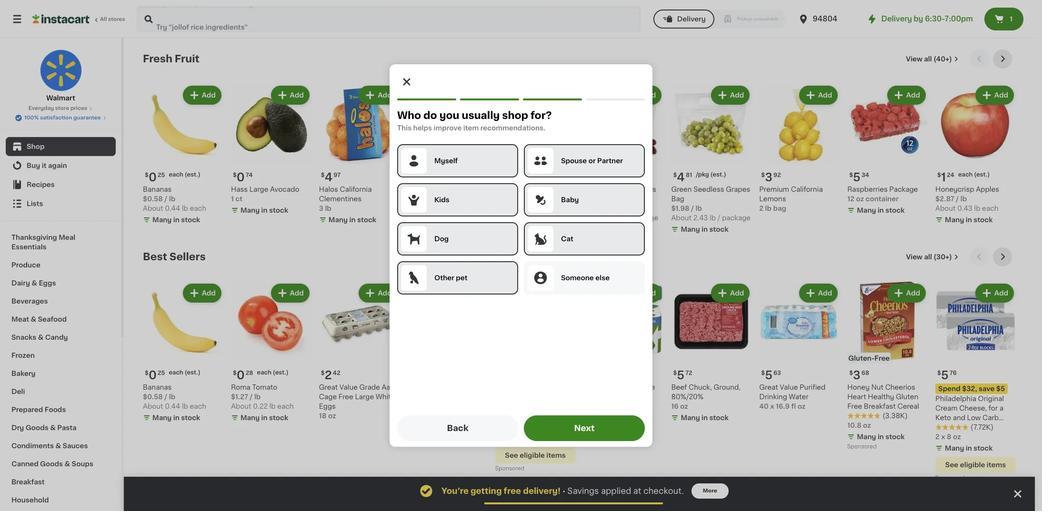 Task type: describe. For each thing, give the bounding box(es) containing it.
sponsored badge image for ★★★★★
[[495, 467, 524, 472]]

see for 5
[[946, 462, 959, 469]]

soups
[[72, 461, 93, 468]]

you're getting free delivery!
[[442, 488, 561, 496]]

delivery button
[[654, 10, 715, 29]]

stock inside product group
[[974, 217, 993, 223]]

heart
[[848, 394, 867, 401]]

snacks & candy link
[[6, 329, 116, 347]]

$ 2 42
[[321, 370, 341, 381]]

next button
[[524, 416, 645, 442]]

spouse
[[561, 158, 587, 164]]

beverages
[[11, 298, 48, 305]]

this
[[397, 125, 412, 132]]

many in stock inside many in stock button
[[417, 415, 465, 422]]

for
[[989, 405, 998, 412]]

strawberries
[[407, 186, 450, 193]]

$ 4 97
[[321, 172, 341, 183]]

5 for $ 5 34
[[853, 172, 861, 183]]

large inside hass large avocado 1 ct
[[250, 186, 268, 193]]

towels
[[605, 394, 628, 401]]

each (est.) for 2
[[169, 370, 201, 376]]

2 inside premium california lemons 2 lb bag
[[760, 205, 764, 212]]

frozen link
[[6, 347, 116, 365]]

best
[[143, 252, 167, 262]]

$ 5 34
[[850, 172, 870, 183]]

item
[[464, 125, 479, 132]]

each inside $0.28 each (estimated) element
[[257, 370, 272, 376]]

goods for canned
[[40, 461, 63, 468]]

shop
[[27, 143, 45, 150]]

premium california lemons 2 lb bag
[[760, 186, 823, 212]]

$ 3 92
[[762, 172, 781, 183]]

lb inside halos california clementines 3 lb
[[325, 205, 332, 212]]

1 horizontal spatial sponsored badge image
[[848, 445, 877, 450]]

$ 0 25 for 2
[[145, 370, 165, 381]]

green
[[672, 186, 692, 193]]

spend
[[939, 386, 961, 393]]

oz down lifestyle
[[953, 434, 961, 441]]

23
[[598, 172, 605, 178]]

raspberries
[[848, 186, 888, 193]]

x inside great value purified drinking water 40 x 16.9 fl oz
[[771, 403, 775, 410]]

76
[[950, 371, 957, 376]]

save
[[979, 386, 995, 393]]

value for 5
[[780, 384, 798, 391]]

$0.58 for 4
[[143, 196, 163, 202]]

halos california clementines 3 lb
[[319, 186, 372, 212]]

bounty
[[583, 384, 608, 391]]

white
[[376, 394, 395, 401]]

california for premium california lemons 2 lb bag
[[791, 186, 823, 193]]

5 for $ 5 63
[[765, 370, 773, 381]]

& left soups
[[65, 461, 70, 468]]

25 for 2
[[158, 371, 165, 376]]

someone
[[561, 275, 594, 282]]

many in stock inside product group
[[945, 217, 993, 223]]

pet
[[456, 275, 468, 282]]

(3.38k)
[[883, 413, 908, 420]]

each inside $ 1 24 each (est.)
[[959, 172, 973, 178]]

lb inside premium california lemons 2 lb bag
[[765, 205, 772, 212]]

0 for 4 $0.25 each (estimated) element
[[149, 172, 157, 183]]

add inside product group
[[995, 92, 1009, 99]]

2 item carousel region from the top
[[143, 248, 1016, 488]]

3 for $ 3 68
[[853, 370, 861, 381]]

& for meat
[[31, 316, 36, 323]]

grapes inside sun harvest seedless red grapes
[[599, 196, 623, 202]]

value for 2
[[340, 384, 358, 391]]

breakfast inside the 'honey nut cheerios heart healthy gluten free breakfast cereal'
[[864, 403, 896, 410]]

dairy & eggs link
[[6, 274, 116, 293]]

delivery by 6:30-7:00pm
[[882, 15, 973, 22]]

oz inside great value grade aa cage free large white eggs 18 oz
[[328, 413, 336, 420]]

best sellers
[[143, 252, 206, 262]]

a
[[1000, 405, 1004, 412]]

view for 1
[[906, 56, 923, 62]]

100%
[[24, 115, 39, 121]]

$ 0 33
[[497, 172, 518, 183]]

seedless inside sun harvest seedless red grapes
[[626, 186, 657, 193]]

oz inside raspberries package 12 oz container
[[856, 196, 864, 202]]

$ 0 25 for 4
[[145, 172, 165, 183]]

ct inside hass large avocado 1 ct
[[236, 196, 243, 202]]

back button
[[397, 416, 518, 442]]

0 vertical spatial 8
[[495, 424, 500, 431]]

about inside roma tomato $1.27 / lb about 0.22 lb each
[[231, 403, 251, 410]]

next
[[574, 425, 595, 433]]

see eligible items button for 5
[[936, 457, 1016, 474]]

1 vertical spatial breakfast
[[11, 479, 45, 486]]

/pkg (est.) for 4
[[696, 172, 727, 178]]

everyday
[[28, 106, 54, 111]]

28
[[246, 371, 253, 376]]

items for 5
[[987, 462, 1006, 469]]

see for ★★★★★
[[505, 453, 518, 459]]

(est.) for 4 $0.25 each (estimated) element
[[185, 172, 201, 178]]

$ inside $ 3 68
[[850, 371, 853, 376]]

1 vertical spatial 8
[[947, 434, 952, 441]]

0.44 for 4
[[165, 205, 180, 212]]

other
[[435, 275, 455, 282]]

sponsored badge image for 5
[[936, 476, 965, 482]]

5 for $ 5 23
[[589, 172, 597, 183]]

kids
[[435, 197, 450, 203]]

$ 5 23
[[585, 172, 605, 183]]

buy it again
[[27, 162, 67, 169]]

$ inside $ 5 63
[[762, 371, 765, 376]]

sun
[[583, 186, 596, 193]]

free inside great value grade aa cage free large white eggs 18 oz
[[339, 394, 354, 401]]

california for halos california clementines 3 lb
[[340, 186, 372, 193]]

buy
[[27, 162, 40, 169]]

all for 5
[[925, 254, 932, 261]]

0.22
[[253, 403, 268, 410]]

cheese,
[[960, 405, 987, 412]]

34
[[862, 172, 870, 178]]

0 for 2 $0.25 each (estimated) element
[[149, 370, 157, 381]]

meat & seafood link
[[6, 311, 116, 329]]

oz inside beef chuck, ground, 80%/20% 16 oz
[[681, 403, 688, 410]]

breakfast link
[[6, 474, 116, 492]]

$1.24 each (estimated) element
[[936, 168, 1016, 185]]

aa
[[382, 384, 391, 391]]

(105)
[[531, 415, 548, 422]]

0 vertical spatial free
[[875, 355, 890, 362]]

each (est.) inside $0.28 each (estimated) element
[[257, 370, 289, 376]]

see eligible items button for ★★★★★
[[495, 448, 576, 464]]

checkout.
[[644, 488, 684, 496]]

6:30-
[[925, 15, 945, 22]]

view for 5
[[906, 254, 923, 261]]

stock inside about 2.4 lb / package many in stock
[[622, 226, 641, 233]]

oz inside great value purified drinking water 40 x 16.9 fl oz
[[798, 403, 806, 410]]

0.44 for 2
[[165, 403, 180, 410]]

72 for 5
[[686, 371, 693, 376]]

4 for $ 4 81
[[677, 172, 685, 183]]

grade
[[360, 384, 380, 391]]

strawberries 16 oz container
[[407, 186, 460, 202]]

hass large avocado 1 ct
[[231, 186, 299, 202]]

bananas for 2
[[143, 384, 172, 391]]

0 for $0.28 each (estimated) element
[[237, 370, 245, 381]]

$0.25 each (estimated) element for 4
[[143, 168, 223, 185]]

free inside the 'honey nut cheerios heart healthy gluten free breakfast cereal'
[[848, 403, 863, 410]]

lb inside about 2.4 lb / package many in stock
[[618, 215, 624, 222]]

16 inside strawberries 16 oz container
[[407, 196, 415, 202]]

100% satisfaction guarantee button
[[15, 112, 107, 122]]

halos
[[319, 186, 338, 193]]

(est.) for $4.81 per package (estimated) "element"
[[711, 172, 727, 178]]

each inside honeycrisp apples $2.87 / lb about 0.43 lb each
[[983, 205, 999, 212]]

package inside green seedless grapes bag $1.98 / lb about 2.43 lb / package
[[722, 215, 751, 222]]

$1.27
[[231, 394, 248, 401]]

& left pasta
[[50, 425, 56, 432]]

everyday store prices link
[[28, 105, 93, 112]]

(est.) for $5.23 per package (estimated) element
[[623, 172, 639, 178]]

/ inside honeycrisp apples $2.87 / lb about 0.43 lb each
[[956, 196, 959, 202]]

canned goods & soups
[[11, 461, 93, 468]]

gluten-free
[[849, 355, 890, 362]]

great for 2
[[319, 384, 338, 391]]

(40+)
[[934, 56, 952, 62]]

cereal
[[898, 403, 920, 410]]

fresh
[[143, 54, 172, 64]]

12 ct
[[583, 413, 599, 420]]

(7.72k)
[[971, 424, 994, 431]]

back
[[447, 425, 469, 433]]

bananas $0.58 / lb about 0.44 lb each for 2
[[143, 384, 206, 410]]

2 up strawberries
[[413, 172, 420, 183]]

about 2.4 lb / package many in stock
[[583, 215, 659, 233]]

main content containing 0
[[124, 38, 1035, 512]]

in inside button
[[438, 415, 444, 422]]

$ inside the $ 0 28
[[233, 371, 237, 376]]

clementines
[[319, 196, 362, 202]]

stock inside button
[[445, 415, 465, 422]]

1 vertical spatial ct
[[592, 413, 599, 420]]

• savings applied at checkout.
[[563, 488, 684, 496]]

$ inside "$ 3 92"
[[762, 172, 765, 178]]

94804 button
[[798, 6, 855, 32]]

package inside about 2.4 lb / package many in stock
[[630, 215, 659, 222]]

premium
[[760, 186, 790, 193]]

33
[[510, 172, 518, 178]]

meal
[[59, 234, 75, 241]]

bananas $0.58 / lb about 0.44 lb each for 4
[[143, 186, 206, 212]]

oz right 1.48
[[523, 424, 531, 431]]

& for condiments
[[55, 443, 61, 450]]

view all (40+) button
[[903, 50, 963, 69]]

$ 0 28
[[233, 370, 253, 381]]

$ inside $ 5 34
[[850, 172, 853, 178]]

about inside about 2.4 lb / package many in stock
[[583, 215, 604, 222]]



Task type: vqa. For each thing, say whether or not it's contained in the screenshot.
the topmost eligible
yes



Task type: locate. For each thing, give the bounding box(es) containing it.
see down 2 x 8 oz
[[946, 462, 959, 469]]

1 horizontal spatial eligible
[[960, 462, 986, 469]]

eligible down 1.48
[[520, 453, 545, 459]]

oz down the raspberries
[[856, 196, 864, 202]]

x down lifestyle
[[942, 434, 946, 441]]

42 inside $ 2 42
[[333, 371, 341, 376]]

$0.58 for 2
[[143, 394, 163, 401]]

1 vertical spatial 0.44
[[165, 403, 180, 410]]

4 inside "element"
[[677, 172, 685, 183]]

2 0.44 from the top
[[165, 403, 180, 410]]

0 vertical spatial 25
[[158, 172, 165, 178]]

bananas $0.58 / lb about 0.44 lb each
[[143, 186, 206, 212], [143, 384, 206, 410]]

oz right "10.8"
[[863, 423, 871, 429]]

$22.18 element
[[583, 366, 664, 383]]

2 view from the top
[[906, 254, 923, 261]]

great for 5
[[760, 384, 778, 391]]

0 vertical spatial goods
[[26, 425, 48, 432]]

all left the (40+)
[[924, 56, 932, 62]]

item carousel region
[[143, 50, 1016, 240], [143, 248, 1016, 488]]

1 horizontal spatial 16
[[672, 403, 679, 410]]

1 vertical spatial item carousel region
[[143, 248, 1016, 488]]

service type group
[[654, 10, 786, 29]]

great inside great value grade aa cage free large white eggs 18 oz
[[319, 384, 338, 391]]

lemons
[[760, 196, 786, 202]]

0 horizontal spatial package
[[630, 215, 659, 222]]

1 horizontal spatial eggs
[[319, 403, 336, 410]]

lime 42 1 each
[[495, 186, 522, 202]]

0 horizontal spatial /pkg
[[609, 172, 622, 178]]

store
[[55, 106, 69, 111]]

prices
[[70, 106, 87, 111]]

1 value from the left
[[340, 384, 358, 391]]

oz down strawberries
[[416, 196, 424, 202]]

eligible for 5
[[960, 462, 986, 469]]

package
[[890, 186, 918, 193]]

$ inside "$ 4 81"
[[673, 172, 677, 178]]

/pkg (est.) inside $5.23 per package (estimated) element
[[609, 172, 639, 178]]

3 left '92'
[[765, 172, 773, 183]]

2 package from the left
[[722, 215, 751, 222]]

value inside great value grade aa cage free large white eggs 18 oz
[[340, 384, 358, 391]]

0 horizontal spatial eggs
[[39, 280, 56, 287]]

tomato
[[252, 384, 277, 391]]

container
[[426, 196, 460, 202]]

1 horizontal spatial x
[[771, 403, 775, 410]]

5 left 23
[[589, 172, 597, 183]]

/pkg for 5
[[609, 172, 622, 178]]

main content
[[124, 38, 1035, 512]]

16 inside beef chuck, ground, 80%/20% 16 oz
[[672, 403, 679, 410]]

42 up cage
[[333, 371, 341, 376]]

california
[[340, 186, 372, 193], [791, 186, 823, 193]]

1 bananas $0.58 / lb about 0.44 lb each from the top
[[143, 186, 206, 212]]

5 for $ 5 72
[[677, 370, 685, 381]]

1 horizontal spatial 42
[[513, 186, 522, 193]]

1 vertical spatial bananas $0.58 / lb about 0.44 lb each
[[143, 384, 206, 410]]

pasta
[[57, 425, 77, 432]]

$ inside $ 5 76
[[938, 371, 941, 376]]

(est.)
[[185, 172, 201, 178], [623, 172, 639, 178], [711, 172, 727, 178], [975, 172, 990, 178], [185, 370, 201, 376], [273, 370, 289, 376]]

(est.) inside $0.28 each (estimated) element
[[273, 370, 289, 376]]

0 vertical spatial eggs
[[39, 280, 56, 287]]

add button
[[184, 87, 221, 104], [272, 87, 309, 104], [360, 87, 397, 104], [448, 87, 485, 104], [536, 87, 573, 104], [624, 87, 661, 104], [712, 87, 749, 104], [800, 87, 837, 104], [889, 87, 925, 104], [977, 87, 1013, 104], [184, 285, 221, 302], [272, 285, 309, 302], [360, 285, 397, 302], [448, 285, 485, 302], [536, 285, 573, 302], [624, 285, 661, 302], [712, 285, 749, 302], [800, 285, 837, 302], [889, 285, 925, 302], [977, 285, 1013, 302]]

4 left 81
[[677, 172, 685, 183]]

1 vertical spatial eggs
[[319, 403, 336, 410]]

satisfaction
[[40, 115, 72, 121]]

add button inside product group
[[977, 87, 1013, 104]]

/pkg right 23
[[609, 172, 622, 178]]

2 25 from the top
[[158, 371, 165, 376]]

partner
[[598, 158, 623, 164]]

honeycrisp apples $2.87 / lb about 0.43 lb each
[[936, 186, 1000, 212]]

0 vertical spatial x
[[771, 403, 775, 410]]

1 vertical spatial 72
[[686, 371, 693, 376]]

each (est.)
[[169, 172, 201, 178], [169, 370, 201, 376], [257, 370, 289, 376]]

0 vertical spatial 72
[[421, 172, 428, 178]]

1 horizontal spatial see
[[946, 462, 959, 469]]

1 horizontal spatial great
[[760, 384, 778, 391]]

12 down the raspberries
[[848, 196, 855, 202]]

2 bananas $0.58 / lb about 0.44 lb each from the top
[[143, 384, 206, 410]]

3 inside halos california clementines 3 lb
[[319, 205, 324, 212]]

/pkg (est.) right 81
[[696, 172, 727, 178]]

1 vertical spatial eligible
[[960, 462, 986, 469]]

1 vertical spatial view
[[906, 254, 923, 261]]

(est.) inside $ 1 24 each (est.)
[[975, 172, 990, 178]]

0 horizontal spatial great
[[319, 384, 338, 391]]

1 inside $1.24 each (estimated) element
[[941, 172, 946, 183]]

0 horizontal spatial see
[[505, 453, 518, 459]]

5
[[589, 172, 597, 183], [853, 172, 861, 183], [765, 370, 773, 381], [677, 370, 685, 381], [941, 370, 949, 381]]

add
[[202, 92, 216, 99], [290, 92, 304, 99], [378, 92, 392, 99], [466, 92, 480, 99], [554, 92, 568, 99], [642, 92, 656, 99], [730, 92, 744, 99], [819, 92, 832, 99], [907, 92, 921, 99], [995, 92, 1009, 99], [202, 290, 216, 297], [290, 290, 304, 297], [378, 290, 392, 297], [466, 290, 480, 297], [554, 290, 568, 297], [642, 290, 656, 297], [730, 290, 744, 297], [819, 290, 832, 297], [907, 290, 921, 297], [995, 290, 1009, 297]]

1 california from the left
[[340, 186, 372, 193]]

4 left 97
[[325, 172, 333, 183]]

$ inside $ 5 72
[[673, 371, 677, 376]]

eggs inside great value grade aa cage free large white eggs 18 oz
[[319, 403, 336, 410]]

2 up cage
[[325, 370, 332, 381]]

1 vertical spatial x
[[502, 424, 506, 431]]

produce
[[11, 262, 40, 269]]

5 left the 76 at the right of page
[[941, 370, 949, 381]]

see eligible items button down (7.72k)
[[936, 457, 1016, 474]]

0 horizontal spatial large
[[250, 186, 268, 193]]

2 great from the left
[[760, 384, 778, 391]]

0.43
[[958, 205, 973, 212]]

0 horizontal spatial 8
[[495, 424, 500, 431]]

free down heart
[[848, 403, 863, 410]]

dry goods & pasta
[[11, 425, 77, 432]]

many inside button
[[417, 415, 436, 422]]

each
[[169, 172, 183, 178], [959, 172, 973, 178], [500, 196, 517, 202], [190, 205, 206, 212], [983, 205, 999, 212], [169, 370, 183, 376], [257, 370, 272, 376], [190, 403, 206, 410], [277, 403, 294, 410]]

walmart link
[[40, 50, 82, 103]]

0 vertical spatial 16
[[407, 196, 415, 202]]

seedless inside green seedless grapes bag $1.98 / lb about 2.43 lb / package
[[694, 186, 725, 193]]

value left grade
[[340, 384, 358, 391]]

lists
[[27, 201, 43, 207]]

1 vertical spatial large
[[355, 394, 374, 401]]

see eligible items down (7.72k)
[[946, 462, 1006, 469]]

$ inside $ 4 97
[[321, 172, 325, 178]]

1 view from the top
[[906, 56, 923, 62]]

0 vertical spatial bananas
[[143, 186, 172, 193]]

1 horizontal spatial 3
[[765, 172, 773, 183]]

1 bananas from the top
[[143, 186, 172, 193]]

condiments & sauces link
[[6, 437, 116, 456]]

/pkg inside $4.81 per package (estimated) "element"
[[696, 172, 709, 178]]

1 $0.25 each (estimated) element from the top
[[143, 168, 223, 185]]

other pet
[[435, 275, 468, 282]]

guarantee
[[73, 115, 101, 121]]

1 25 from the top
[[158, 172, 165, 178]]

0 horizontal spatial value
[[340, 384, 358, 391]]

/pkg (est.) for 5
[[609, 172, 639, 178]]

all left '(30+)'
[[925, 254, 932, 261]]

california inside halos california clementines 3 lb
[[340, 186, 372, 193]]

california right premium
[[791, 186, 823, 193]]

1 vertical spatial 3
[[319, 205, 324, 212]]

each (est.) for 4
[[169, 172, 201, 178]]

0 horizontal spatial breakfast
[[11, 479, 45, 486]]

72 inside $ 5 72
[[686, 371, 693, 376]]

breakfast down healthy
[[864, 403, 896, 410]]

$4.81 per package (estimated) element
[[672, 168, 752, 185]]

free up 'nut'
[[875, 355, 890, 362]]

see
[[505, 453, 518, 459], [946, 462, 959, 469]]

more button
[[692, 484, 729, 499]]

0 horizontal spatial 72
[[421, 172, 428, 178]]

snacks & candy
[[11, 334, 68, 341]]

1 inside lime 42 1 each
[[495, 196, 498, 202]]

spouse or partner
[[561, 158, 623, 164]]

package right 2.4
[[630, 215, 659, 222]]

3 for $ 3 92
[[765, 172, 773, 183]]

1 vertical spatial see
[[946, 462, 959, 469]]

product group
[[143, 84, 223, 227], [231, 84, 312, 217], [319, 84, 400, 227], [407, 84, 488, 204], [495, 84, 576, 217], [583, 84, 664, 236], [672, 84, 752, 236], [760, 84, 840, 213], [848, 84, 928, 217], [936, 84, 1016, 227], [143, 282, 223, 425], [231, 282, 312, 425], [319, 282, 400, 421], [407, 282, 488, 433], [495, 282, 576, 474], [583, 282, 664, 434], [672, 282, 752, 425], [760, 282, 840, 412], [848, 282, 928, 453], [936, 282, 1016, 484]]

& left sauces
[[55, 443, 61, 450]]

$ inside the $ 0 33
[[497, 172, 501, 178]]

0 horizontal spatial see eligible items
[[505, 453, 566, 459]]

/pkg
[[609, 172, 622, 178], [696, 172, 709, 178]]

$ inside $ 0 74
[[233, 172, 237, 178]]

bananas for 4
[[143, 186, 172, 193]]

treatment tracker modal dialog
[[124, 477, 1035, 512]]

see down 8 x 1.48 oz
[[505, 453, 518, 459]]

free
[[504, 488, 521, 496]]

foods
[[45, 407, 66, 414]]

1 horizontal spatial value
[[780, 384, 798, 391]]

0 vertical spatial 42
[[513, 186, 522, 193]]

1 vertical spatial $0.25 each (estimated) element
[[143, 366, 223, 383]]

deli link
[[6, 383, 116, 401]]

0 horizontal spatial ct
[[236, 196, 243, 202]]

see eligible items button down 1.48
[[495, 448, 576, 464]]

dairy & eggs
[[11, 280, 56, 287]]

2 bananas from the top
[[143, 384, 172, 391]]

someone else
[[561, 275, 610, 282]]

sauces
[[63, 443, 88, 450]]

items
[[547, 453, 566, 459], [987, 462, 1006, 469]]

★★★★★
[[848, 413, 881, 420], [848, 413, 881, 420], [495, 415, 529, 422], [495, 415, 529, 422], [936, 424, 969, 431], [936, 424, 969, 431]]

72 up strawberries
[[421, 172, 428, 178]]

& right meat
[[31, 316, 36, 323]]

each inside roma tomato $1.27 / lb about 0.22 lb each
[[277, 403, 294, 410]]

42 inside lime 42 1 each
[[513, 186, 522, 193]]

1 vertical spatial bananas
[[143, 384, 172, 391]]

0 horizontal spatial delivery
[[677, 16, 706, 22]]

add your shopping preferences element
[[390, 64, 653, 447]]

1 horizontal spatial delivery
[[882, 15, 912, 22]]

items down (7.72k)
[[987, 462, 1006, 469]]

2 /pkg (est.) from the left
[[696, 172, 727, 178]]

1 vertical spatial $ 0 25
[[145, 370, 165, 381]]

sellers
[[170, 252, 206, 262]]

0 horizontal spatial 16
[[407, 196, 415, 202]]

0 vertical spatial $ 0 25
[[145, 172, 165, 183]]

1 vertical spatial grapes
[[599, 196, 623, 202]]

0 horizontal spatial items
[[547, 453, 566, 459]]

1 all from the top
[[924, 56, 932, 62]]

goods down condiments & sauces
[[40, 461, 63, 468]]

all inside 'popup button'
[[925, 254, 932, 261]]

1 vertical spatial all
[[925, 254, 932, 261]]

cheerios
[[886, 384, 916, 391]]

for?
[[531, 111, 552, 121]]

$5.23 per package (estimated) element
[[583, 168, 664, 185]]

1 great from the left
[[319, 384, 338, 391]]

0.44
[[165, 205, 180, 212], [165, 403, 180, 410]]

72 inside $ 2 72
[[421, 172, 428, 178]]

walmart
[[46, 95, 75, 101]]

42 right lime
[[513, 186, 522, 193]]

view inside popup button
[[906, 56, 923, 62]]

(est.) for $0.28 each (estimated) element
[[273, 370, 289, 376]]

0 horizontal spatial free
[[339, 394, 354, 401]]

/pkg (est.)
[[609, 172, 639, 178], [696, 172, 727, 178]]

great
[[319, 384, 338, 391], [760, 384, 778, 391]]

view left the (40+)
[[906, 56, 923, 62]]

2
[[413, 172, 420, 183], [760, 205, 764, 212], [325, 370, 332, 381], [936, 434, 940, 441]]

1 4 from the left
[[325, 172, 333, 183]]

/pkg inside $5.23 per package (estimated) element
[[609, 172, 622, 178]]

2 4 from the left
[[677, 172, 685, 183]]

2.4
[[605, 215, 616, 222]]

1 horizontal spatial 12
[[848, 196, 855, 202]]

& left 'candy'
[[38, 334, 44, 341]]

a-
[[634, 384, 641, 391]]

philadelphia original cream cheese, for a keto and low carb lifestyle
[[936, 396, 1004, 431]]

0 vertical spatial large
[[250, 186, 268, 193]]

0 vertical spatial see
[[505, 453, 518, 459]]

2 california from the left
[[791, 186, 823, 193]]

spend $32, save $5
[[939, 386, 1005, 393]]

items for ★★★★★
[[547, 453, 566, 459]]

2 horizontal spatial x
[[942, 434, 946, 441]]

large down grade
[[355, 394, 374, 401]]

2 /pkg from the left
[[696, 172, 709, 178]]

1 horizontal spatial /pkg (est.)
[[696, 172, 727, 178]]

& right the dairy
[[32, 280, 37, 287]]

beverages link
[[6, 293, 116, 311]]

2 vertical spatial sponsored badge image
[[936, 476, 965, 482]]

instacart logo image
[[32, 13, 90, 25]]

california inside premium california lemons 2 lb bag
[[791, 186, 823, 193]]

0 horizontal spatial 4
[[325, 172, 333, 183]]

container
[[866, 196, 899, 202]]

& for dairy
[[32, 280, 37, 287]]

2 horizontal spatial 3
[[853, 370, 861, 381]]

oz
[[416, 196, 424, 202], [856, 196, 864, 202], [798, 403, 806, 410], [681, 403, 688, 410], [328, 413, 336, 420], [863, 423, 871, 429], [523, 424, 531, 431], [953, 434, 961, 441]]

2 value from the left
[[780, 384, 798, 391]]

2 down lemons
[[760, 205, 764, 212]]

goods down prepared foods
[[26, 425, 48, 432]]

ct down "hass"
[[236, 196, 243, 202]]

apples
[[976, 186, 1000, 193]]

0 horizontal spatial x
[[502, 424, 506, 431]]

about inside honeycrisp apples $2.87 / lb about 0.43 lb each
[[936, 205, 956, 212]]

$ 5 63
[[762, 370, 781, 381]]

0 horizontal spatial eligible
[[520, 453, 545, 459]]

1 horizontal spatial items
[[987, 462, 1006, 469]]

eligible down 2 x 8 oz
[[960, 462, 986, 469]]

1 horizontal spatial 8
[[947, 434, 952, 441]]

/pkg for 4
[[696, 172, 709, 178]]

0 vertical spatial all
[[924, 56, 932, 62]]

grapes inside green seedless grapes bag $1.98 / lb about 2.43 lb / package
[[726, 186, 751, 193]]

$2.87
[[936, 196, 955, 202]]

1 /pkg (est.) from the left
[[609, 172, 639, 178]]

1 horizontal spatial /pkg
[[696, 172, 709, 178]]

0 vertical spatial see eligible items
[[505, 453, 566, 459]]

8 left 1.48
[[495, 424, 500, 431]]

1.48
[[507, 424, 521, 431]]

12 up next
[[583, 413, 591, 420]]

$ inside $ 1 24 each (est.)
[[938, 172, 941, 178]]

in inside product group
[[966, 217, 972, 223]]

0 vertical spatial 12
[[848, 196, 855, 202]]

0 vertical spatial $0.58
[[143, 196, 163, 202]]

oz inside strawberries 16 oz container
[[416, 196, 424, 202]]

0 vertical spatial $0.25 each (estimated) element
[[143, 168, 223, 185]]

1 horizontal spatial breakfast
[[864, 403, 896, 410]]

2 $0.25 each (estimated) element from the top
[[143, 366, 223, 383]]

1 package from the left
[[630, 215, 659, 222]]

0 horizontal spatial grapes
[[599, 196, 623, 202]]

items up •
[[547, 453, 566, 459]]

1 item carousel region from the top
[[143, 50, 1016, 240]]

1 0.44 from the top
[[165, 205, 180, 212]]

about inside green seedless grapes bag $1.98 / lb about 2.43 lb / package
[[672, 215, 692, 222]]

x left 1.48
[[502, 424, 506, 431]]

many inside about 2.4 lb / package many in stock
[[593, 226, 612, 233]]

great inside great value purified drinking water 40 x 16.9 fl oz
[[760, 384, 778, 391]]

you
[[440, 111, 460, 121]]

large inside great value grade aa cage free large white eggs 18 oz
[[355, 394, 374, 401]]

1 vertical spatial 12
[[583, 413, 591, 420]]

$
[[145, 172, 149, 178], [321, 172, 325, 178], [585, 172, 589, 178], [762, 172, 765, 178], [233, 172, 237, 178], [409, 172, 413, 178], [497, 172, 501, 178], [673, 172, 677, 178], [850, 172, 853, 178], [938, 172, 941, 178], [145, 371, 149, 376], [321, 371, 325, 376], [762, 371, 765, 376], [233, 371, 237, 376], [673, 371, 677, 376], [850, 371, 853, 376], [938, 371, 941, 376]]

16 down 80%/20% at the bottom right of the page
[[672, 403, 679, 410]]

$ 0 74
[[233, 172, 253, 183]]

prepared
[[11, 407, 43, 414]]

roma
[[231, 384, 251, 391]]

lime
[[495, 186, 512, 193]]

(est.) for 2 $0.25 each (estimated) element
[[185, 370, 201, 376]]

2 seedless from the left
[[694, 186, 725, 193]]

canned
[[11, 461, 38, 468]]

5 inside $5.23 per package (estimated) element
[[589, 172, 597, 183]]

ct up next
[[592, 413, 599, 420]]

great up cage
[[319, 384, 338, 391]]

3 down halos
[[319, 205, 324, 212]]

all inside popup button
[[924, 56, 932, 62]]

0 horizontal spatial 42
[[333, 371, 341, 376]]

(30+)
[[934, 254, 952, 261]]

see eligible items for 5
[[946, 462, 1006, 469]]

x right the '40'
[[771, 403, 775, 410]]

dry
[[11, 425, 24, 432]]

5 left 34
[[853, 172, 861, 183]]

view inside 'popup button'
[[906, 254, 923, 261]]

1 vertical spatial items
[[987, 462, 1006, 469]]

1 horizontal spatial ct
[[592, 413, 599, 420]]

3 left 68
[[853, 370, 861, 381]]

x for 8 x 1.48 oz
[[502, 424, 506, 431]]

seedless down $5.23 per package (estimated) element
[[626, 186, 657, 193]]

5 up beef
[[677, 370, 685, 381]]

each inside lime 42 1 each
[[500, 196, 517, 202]]

$0.25 each (estimated) element for 2
[[143, 366, 223, 383]]

$ inside $ 2 42
[[321, 371, 325, 376]]

value up water
[[780, 384, 798, 391]]

seedless down $4.81 per package (estimated) "element"
[[694, 186, 725, 193]]

1 vertical spatial free
[[339, 394, 354, 401]]

oz right fl
[[798, 403, 806, 410]]

4 for $ 4 97
[[325, 172, 333, 183]]

eggs down produce link
[[39, 280, 56, 287]]

5 for $ 5 76
[[941, 370, 949, 381]]

see eligible items button
[[495, 448, 576, 464], [936, 457, 1016, 474]]

/pkg (est.) inside $4.81 per package (estimated) "element"
[[696, 172, 727, 178]]

0 horizontal spatial see eligible items button
[[495, 448, 576, 464]]

see eligible items down 1.48
[[505, 453, 566, 459]]

california up clementines
[[340, 186, 372, 193]]

1 horizontal spatial large
[[355, 394, 374, 401]]

2 all from the top
[[925, 254, 932, 261]]

walmart logo image
[[40, 50, 82, 91]]

grapes down the harvest
[[599, 196, 623, 202]]

& for snacks
[[38, 334, 44, 341]]

2 vertical spatial 3
[[853, 370, 861, 381]]

1 vertical spatial goods
[[40, 461, 63, 468]]

/ inside about 2.4 lb / package many in stock
[[626, 215, 628, 222]]

8 down lifestyle
[[947, 434, 952, 441]]

sponsored badge image up free
[[495, 467, 524, 472]]

(est.) inside $5.23 per package (estimated) element
[[623, 172, 639, 178]]

purified
[[800, 384, 826, 391]]

delivery inside button
[[677, 16, 706, 22]]

oz right 18
[[328, 413, 336, 420]]

sponsored badge image down 2 x 8 oz
[[936, 476, 965, 482]]

product group containing 1
[[936, 84, 1016, 227]]

25
[[158, 172, 165, 178], [158, 371, 165, 376]]

hass
[[231, 186, 248, 193]]

/pkg (est.) down partner
[[609, 172, 639, 178]]

$0.25 each (estimated) element
[[143, 168, 223, 185], [143, 366, 223, 383]]

value inside great value purified drinking water 40 x 16.9 fl oz
[[780, 384, 798, 391]]

72 up beef
[[686, 371, 693, 376]]

in inside about 2.4 lb / package many in stock
[[614, 226, 620, 233]]

16
[[407, 196, 415, 202], [672, 403, 679, 410]]

/pkg right 81
[[696, 172, 709, 178]]

beef
[[672, 384, 687, 391]]

0 horizontal spatial 3
[[319, 205, 324, 212]]

$5
[[997, 386, 1005, 393]]

(est.) inside $4.81 per package (estimated) "element"
[[711, 172, 727, 178]]

None search field
[[136, 6, 641, 32]]

goods for dry
[[26, 425, 48, 432]]

2 down lifestyle
[[936, 434, 940, 441]]

free right cage
[[339, 394, 354, 401]]

1 vertical spatial 16
[[672, 403, 679, 410]]

eggs down cage
[[319, 403, 336, 410]]

great up drinking at bottom
[[760, 384, 778, 391]]

94804
[[813, 15, 838, 22]]

0 horizontal spatial 12
[[583, 413, 591, 420]]

0 vertical spatial bananas $0.58 / lb about 0.44 lb each
[[143, 186, 206, 212]]

1 /pkg from the left
[[609, 172, 622, 178]]

68
[[862, 371, 870, 376]]

1 vertical spatial 42
[[333, 371, 341, 376]]

view left '(30+)'
[[906, 254, 923, 261]]

healthy
[[868, 394, 895, 401]]

view all (30+)
[[906, 254, 952, 261]]

1 $0.58 from the top
[[143, 196, 163, 202]]

72 for 2
[[421, 172, 428, 178]]

2 vertical spatial x
[[942, 434, 946, 441]]

see eligible items for ★★★★★
[[505, 453, 566, 459]]

grapes down $4.81 per package (estimated) "element"
[[726, 186, 751, 193]]

2 x 8 oz
[[936, 434, 961, 441]]

breakfast up household
[[11, 479, 45, 486]]

1 horizontal spatial seedless
[[694, 186, 725, 193]]

1 vertical spatial see eligible items
[[946, 462, 1006, 469]]

bag
[[672, 196, 685, 202]]

5 left 63 at the right of the page
[[765, 370, 773, 381]]

eligible
[[520, 453, 545, 459], [960, 462, 986, 469]]

$ inside $ 2 72
[[409, 172, 413, 178]]

3
[[765, 172, 773, 183], [319, 205, 324, 212], [853, 370, 861, 381]]

2 vertical spatial free
[[848, 403, 863, 410]]

package right '2.43'
[[722, 215, 751, 222]]

$ inside $ 5 23
[[585, 172, 589, 178]]

eligible for ★★★★★
[[520, 453, 545, 459]]

1 vertical spatial 25
[[158, 371, 165, 376]]

16 down strawberries
[[407, 196, 415, 202]]

0 vertical spatial grapes
[[726, 186, 751, 193]]

dairy
[[11, 280, 30, 287]]

0 vertical spatial breakfast
[[864, 403, 896, 410]]

$0.28 each (estimated) element
[[231, 366, 312, 383]]

1 inside hass large avocado 1 ct
[[231, 196, 234, 202]]

1 seedless from the left
[[626, 186, 657, 193]]

many inside product group
[[945, 217, 965, 223]]

1 inside 1 button
[[1010, 16, 1013, 22]]

roma tomato $1.27 / lb about 0.22 lb each
[[231, 384, 294, 410]]

8
[[495, 424, 500, 431], [947, 434, 952, 441]]

0 vertical spatial ct
[[236, 196, 243, 202]]

sponsored badge image
[[848, 445, 877, 450], [495, 467, 524, 472], [936, 476, 965, 482]]

1 $ 0 25 from the top
[[145, 172, 165, 183]]

delivery for delivery by 6:30-7:00pm
[[882, 15, 912, 22]]

1 horizontal spatial free
[[848, 403, 863, 410]]

12 inside raspberries package 12 oz container
[[848, 196, 855, 202]]

delivery for delivery
[[677, 16, 706, 22]]

0 vertical spatial eligible
[[520, 453, 545, 459]]

2 $ 0 25 from the top
[[145, 370, 165, 381]]

0 vertical spatial view
[[906, 56, 923, 62]]

sponsored badge image down 10.8 oz
[[848, 445, 877, 450]]

large down 74
[[250, 186, 268, 193]]

2 $0.58 from the top
[[143, 394, 163, 401]]

1 button
[[985, 8, 1024, 30]]

25 for 4
[[158, 172, 165, 178]]

/ inside roma tomato $1.27 / lb about 0.22 lb each
[[250, 394, 253, 401]]

all for 1
[[924, 56, 932, 62]]

oz down 80%/20% at the bottom right of the page
[[681, 403, 688, 410]]

x for 2 x 8 oz
[[942, 434, 946, 441]]



